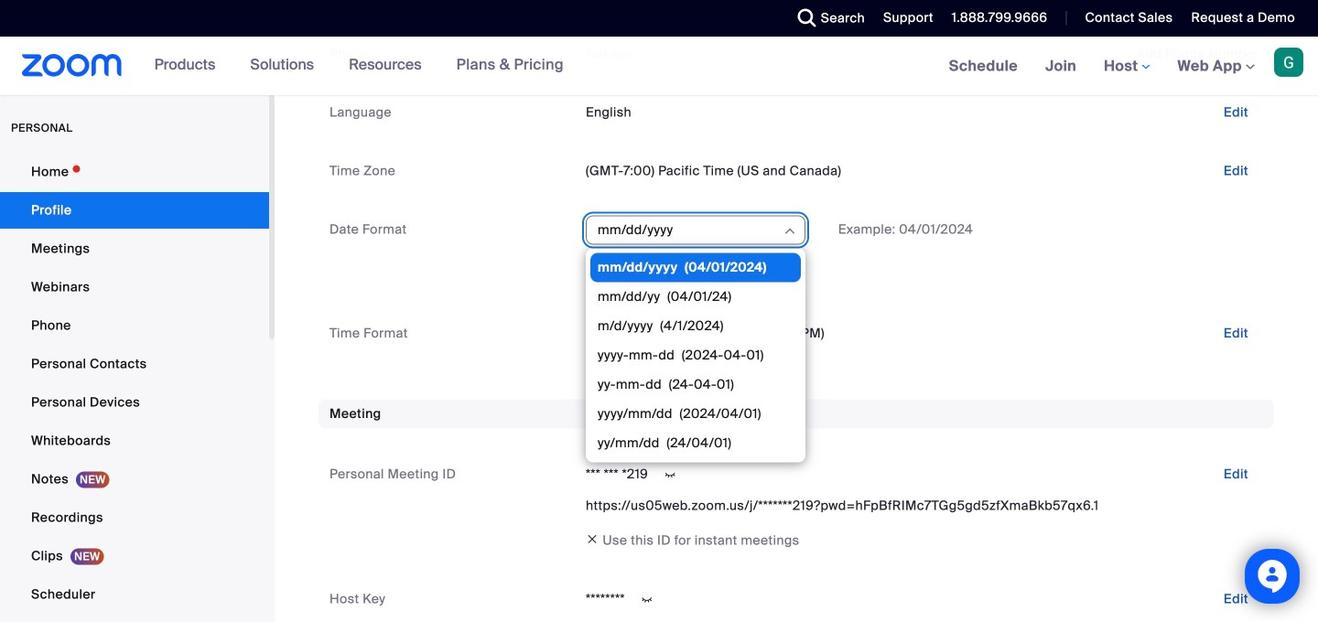 Task type: locate. For each thing, give the bounding box(es) containing it.
meetings navigation
[[935, 37, 1318, 97]]

zoom logo image
[[22, 54, 122, 77]]

banner
[[0, 37, 1318, 97]]

list box
[[591, 253, 801, 623]]



Task type: vqa. For each thing, say whether or not it's contained in the screenshot.
right icon corresponding to first menu item from the top
no



Task type: describe. For each thing, give the bounding box(es) containing it.
profile picture image
[[1275, 48, 1304, 77]]

product information navigation
[[141, 37, 578, 95]]

personal menu menu
[[0, 154, 269, 623]]

show host key image
[[632, 592, 662, 609]]

show personal meeting id image
[[656, 467, 685, 484]]



